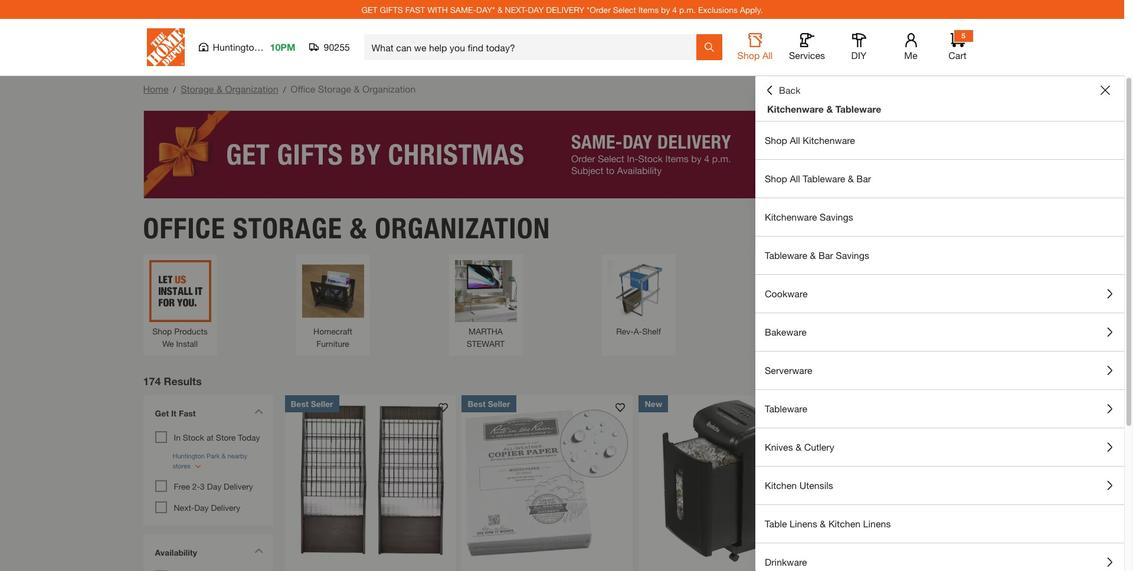 Task type: vqa. For each thing, say whether or not it's contained in the screenshot.
by
yes



Task type: locate. For each thing, give the bounding box(es) containing it.
1 horizontal spatial kitchen
[[829, 518, 861, 530]]

drawer close image
[[1101, 86, 1110, 95]]

174
[[143, 375, 161, 388]]

0 vertical spatial kitchen
[[765, 480, 797, 491]]

1 vertical spatial kitchenware
[[803, 135, 855, 146]]

results
[[164, 375, 202, 388]]

0 horizontal spatial office
[[143, 211, 226, 245]]

2 vertical spatial kitchenware
[[765, 211, 817, 223]]

tableware down serverware
[[765, 403, 808, 414]]

kitchen left utensils
[[765, 480, 797, 491]]

0 horizontal spatial kitchen
[[765, 480, 797, 491]]

1 horizontal spatial seller
[[488, 399, 510, 409]]

1 vertical spatial all
[[790, 135, 800, 146]]

get
[[155, 408, 169, 418]]

0 horizontal spatial best seller
[[291, 399, 333, 409]]

4
[[673, 4, 677, 14]]

1 horizontal spatial best seller
[[468, 399, 510, 409]]

knives
[[765, 442, 793, 453]]

rev a shelf image
[[608, 260, 670, 322]]

best
[[291, 399, 309, 409], [468, 399, 486, 409]]

1 horizontal spatial bar
[[857, 173, 871, 184]]

2 vertical spatial all
[[790, 173, 800, 184]]

menu
[[756, 122, 1125, 571]]

shop inside shop all button
[[738, 50, 760, 61]]

/ right home link
[[173, 84, 176, 94]]

all
[[763, 50, 773, 61], [790, 135, 800, 146], [790, 173, 800, 184]]

1 horizontal spatial best
[[468, 399, 486, 409]]

office storage & organization
[[143, 211, 551, 245]]

bar
[[857, 173, 871, 184], [819, 250, 834, 261]]

2 / from the left
[[283, 84, 286, 94]]

shop for shop all tableware & bar
[[765, 173, 788, 184]]

day*
[[477, 4, 495, 14]]

tableware & bar savings
[[765, 250, 870, 261]]

seller for wooden free standing 6-tier display literature brochure magazine rack in black (2-pack) "image" at the left bottom of page
[[311, 399, 333, 409]]

shop
[[738, 50, 760, 61], [765, 135, 788, 146], [765, 173, 788, 184], [152, 326, 172, 336]]

free 2-3 day delivery
[[174, 481, 253, 492]]

kitchenware & tableware
[[767, 103, 882, 115]]

martha stewart image
[[455, 260, 517, 322]]

kitchenware
[[767, 103, 824, 115], [803, 135, 855, 146], [765, 211, 817, 223]]

huntington
[[213, 41, 260, 53]]

menu containing shop all kitchenware
[[756, 122, 1125, 571]]

0 vertical spatial delivery
[[224, 481, 253, 492]]

products
[[174, 326, 208, 336]]

shop for shop products we install
[[152, 326, 172, 336]]

huntington park
[[213, 41, 281, 53]]

shop inside shop products we install
[[152, 326, 172, 336]]

1 horizontal spatial linens
[[863, 518, 891, 530]]

1 best from the left
[[291, 399, 309, 409]]

all for shop all
[[763, 50, 773, 61]]

get it fast link
[[149, 401, 267, 428]]

knives & cutlery button
[[756, 429, 1125, 466]]

shop inside the shop all kitchenware link
[[765, 135, 788, 146]]

0 horizontal spatial /
[[173, 84, 176, 94]]

shop for shop all
[[738, 50, 760, 61]]

What can we help you find today? search field
[[372, 35, 696, 60]]

shop up kitchenware savings
[[765, 173, 788, 184]]

delivery down free 2-3 day delivery
[[211, 503, 240, 513]]

serverware
[[765, 365, 813, 376]]

/
[[173, 84, 176, 94], [283, 84, 286, 94]]

savings down shop all tableware & bar
[[820, 211, 853, 223]]

shop products we install image
[[149, 260, 211, 322]]

1 vertical spatial office
[[143, 211, 226, 245]]

furniture
[[317, 339, 349, 349]]

90255 button
[[310, 41, 350, 53]]

shop all
[[738, 50, 773, 61]]

all inside button
[[763, 50, 773, 61]]

2 linens from the left
[[863, 518, 891, 530]]

delivery right 3
[[224, 481, 253, 492]]

cutlery
[[805, 442, 835, 453]]

best for wooden free standing 6-tier display literature brochure magazine rack in black (2-pack) "image" at the left bottom of page
[[291, 399, 309, 409]]

shop all tableware & bar
[[765, 173, 871, 184]]

kitchenware down back
[[767, 103, 824, 115]]

kitchen
[[765, 480, 797, 491], [829, 518, 861, 530]]

tableware
[[836, 103, 882, 115], [803, 173, 846, 184], [765, 250, 808, 261], [765, 403, 808, 414]]

savings
[[820, 211, 853, 223], [836, 250, 870, 261]]

shop all tableware & bar link
[[756, 160, 1125, 198]]

all up back button
[[763, 50, 773, 61]]

shop all kitchenware link
[[756, 122, 1125, 159]]

home
[[143, 83, 169, 94]]

back button
[[765, 84, 801, 96]]

martha
[[469, 326, 503, 336]]

day right 3
[[207, 481, 221, 492]]

seller
[[311, 399, 333, 409], [488, 399, 510, 409]]

2 seller from the left
[[488, 399, 510, 409]]

shop up the we
[[152, 326, 172, 336]]

2 best from the left
[[468, 399, 486, 409]]

homecraft furniture link
[[302, 260, 364, 350]]

availability link
[[149, 541, 267, 568]]

today
[[238, 432, 260, 442]]

services
[[789, 50, 825, 61]]

feedback link image
[[1118, 200, 1134, 263]]

shelf
[[642, 326, 661, 336]]

rev-a-shelf link
[[608, 260, 670, 337]]

office supplies image
[[914, 260, 976, 322]]

shop down apply. on the right of the page
[[738, 50, 760, 61]]

savings down kitchenware savings
[[836, 250, 870, 261]]

items
[[639, 4, 659, 14]]

cart 5
[[949, 31, 967, 61]]

0 horizontal spatial bar
[[819, 250, 834, 261]]

2 best seller from the left
[[468, 399, 510, 409]]

1 horizontal spatial /
[[283, 84, 286, 94]]

shop all kitchenware
[[765, 135, 855, 146]]

delivery
[[546, 4, 585, 14]]

0 horizontal spatial seller
[[311, 399, 333, 409]]

me button
[[892, 33, 930, 61]]

1 vertical spatial day
[[194, 503, 209, 513]]

services button
[[788, 33, 826, 61]]

1 seller from the left
[[311, 399, 333, 409]]

p.m.
[[680, 4, 696, 14]]

shop inside shop all tableware & bar link
[[765, 173, 788, 184]]

table linens & kitchen linens
[[765, 518, 891, 530]]

utensils
[[800, 480, 834, 491]]

1 best seller from the left
[[291, 399, 333, 409]]

/ down 10pm on the left of the page
[[283, 84, 286, 94]]

rev-a-shelf
[[616, 326, 661, 336]]

organization
[[225, 83, 278, 94], [363, 83, 416, 94], [375, 211, 551, 245]]

shop down back button
[[765, 135, 788, 146]]

1 vertical spatial bar
[[819, 250, 834, 261]]

bar inside tableware & bar savings link
[[819, 250, 834, 261]]

day down 3
[[194, 503, 209, 513]]

0 vertical spatial kitchenware
[[767, 103, 824, 115]]

kitchen down utensils
[[829, 518, 861, 530]]

kitchenware up tableware & bar savings at the right of page
[[765, 211, 817, 223]]

0 horizontal spatial linens
[[790, 518, 818, 530]]

day
[[207, 481, 221, 492], [194, 503, 209, 513]]

1 linens from the left
[[790, 518, 818, 530]]

home link
[[143, 83, 169, 94]]

table
[[765, 518, 787, 530]]

fast
[[179, 408, 196, 418]]

0 vertical spatial bar
[[857, 173, 871, 184]]

kitchenware down the kitchenware & tableware
[[803, 135, 855, 146]]

all up kitchenware savings
[[790, 173, 800, 184]]

1 horizontal spatial office
[[291, 83, 316, 94]]

seller for all-weather 8-1/2 in. x 11 in. 20 lbs. bulk copier paper, white (500-sheet pack) image
[[488, 399, 510, 409]]

0 horizontal spatial best
[[291, 399, 309, 409]]

at
[[207, 432, 214, 442]]

0 vertical spatial all
[[763, 50, 773, 61]]

all down the kitchenware & tableware
[[790, 135, 800, 146]]

storage
[[181, 83, 214, 94], [318, 83, 351, 94], [233, 211, 342, 245]]

cookware button
[[756, 275, 1125, 313]]

delivery
[[224, 481, 253, 492], [211, 503, 240, 513]]



Task type: describe. For each thing, give the bounding box(es) containing it.
install
[[176, 339, 198, 349]]

with
[[428, 4, 448, 14]]

cx8 crosscut shredder image
[[816, 395, 987, 566]]

sponsored banner image
[[143, 110, 982, 199]]

wooden free standing 6-tier display literature brochure magazine rack in black (2-pack) image
[[285, 395, 456, 566]]

get it fast
[[155, 408, 196, 418]]

bakeware button
[[756, 313, 1125, 351]]

free 2-3 day delivery link
[[174, 481, 253, 492]]

storage & organization link
[[181, 83, 278, 94]]

get
[[362, 4, 378, 14]]

rev-
[[616, 326, 634, 336]]

store
[[216, 432, 236, 442]]

& inside 'button'
[[796, 442, 802, 453]]

next-day delivery link
[[174, 503, 240, 513]]

all for shop all kitchenware
[[790, 135, 800, 146]]

we
[[162, 339, 174, 349]]

me
[[905, 50, 918, 61]]

0 vertical spatial office
[[291, 83, 316, 94]]

knives & cutlery
[[765, 442, 835, 453]]

diy button
[[840, 33, 878, 61]]

kitchenware savings
[[765, 211, 853, 223]]

shop for shop all kitchenware
[[765, 135, 788, 146]]

in stock at store today link
[[174, 432, 260, 442]]

tableware down "diy"
[[836, 103, 882, 115]]

same-
[[450, 4, 477, 14]]

5
[[962, 31, 966, 40]]

serverware button
[[756, 352, 1125, 390]]

new
[[645, 399, 663, 409]]

shop products we install link
[[149, 260, 211, 350]]

tableware up cookware
[[765, 250, 808, 261]]

in
[[174, 432, 181, 442]]

all for shop all tableware & bar
[[790, 173, 800, 184]]

a-
[[634, 326, 642, 336]]

it
[[171, 408, 177, 418]]

kitchenware savings link
[[756, 198, 1125, 236]]

select
[[613, 4, 636, 14]]

best for all-weather 8-1/2 in. x 11 in. 20 lbs. bulk copier paper, white (500-sheet pack) image
[[468, 399, 486, 409]]

1 vertical spatial kitchen
[[829, 518, 861, 530]]

in stock at store today
[[174, 432, 260, 442]]

martha stewart
[[467, 326, 505, 349]]

tableware button
[[756, 390, 1125, 428]]

all-weather 8-1/2 in. x 11 in. 20 lbs. bulk copier paper, white (500-sheet pack) image
[[462, 395, 633, 566]]

wall mounted
[[766, 326, 817, 336]]

bakeware
[[765, 326, 807, 338]]

bar inside shop all tableware & bar link
[[857, 173, 871, 184]]

10pm
[[270, 41, 295, 53]]

kitchen inside button
[[765, 480, 797, 491]]

shop all button
[[736, 33, 774, 61]]

get gifts fast with same-day* & next-day delivery *order select items by 4 p.m. exclusions apply.
[[362, 4, 763, 14]]

homecraft furniture image
[[302, 260, 364, 322]]

by
[[661, 4, 670, 14]]

90255
[[324, 41, 350, 53]]

home / storage & organization / office storage & organization
[[143, 83, 416, 94]]

30 l/7.9 gal. paper shredder cross cut document shredder for credit card/cd/junk mail shredder for office home image
[[639, 395, 810, 566]]

1 vertical spatial savings
[[836, 250, 870, 261]]

martha stewart link
[[455, 260, 517, 350]]

stock
[[183, 432, 204, 442]]

drinkware
[[765, 557, 807, 568]]

best seller for wooden free standing 6-tier display literature brochure magazine rack in black (2-pack) "image" at the left bottom of page
[[291, 399, 333, 409]]

0 vertical spatial day
[[207, 481, 221, 492]]

the home depot logo image
[[147, 28, 184, 66]]

wall mounted image
[[761, 260, 823, 322]]

kitchenware for &
[[767, 103, 824, 115]]

174 results
[[143, 375, 202, 388]]

day
[[528, 4, 544, 14]]

homecraft furniture
[[314, 326, 352, 349]]

park
[[262, 41, 281, 53]]

kitchenware for savings
[[765, 211, 817, 223]]

mounted
[[784, 326, 817, 336]]

kitchen utensils button
[[756, 467, 1125, 505]]

next-day delivery
[[174, 503, 240, 513]]

shop products we install
[[152, 326, 208, 349]]

drinkware button
[[756, 544, 1125, 571]]

cookware
[[765, 288, 808, 299]]

apply.
[[740, 4, 763, 14]]

tableware down shop all kitchenware
[[803, 173, 846, 184]]

next-
[[174, 503, 194, 513]]

free
[[174, 481, 190, 492]]

3
[[200, 481, 205, 492]]

homecraft
[[314, 326, 352, 336]]

table linens & kitchen linens link
[[756, 505, 1125, 543]]

fast
[[405, 4, 425, 14]]

tableware & bar savings link
[[756, 237, 1125, 275]]

1 / from the left
[[173, 84, 176, 94]]

wall
[[766, 326, 782, 336]]

tableware inside button
[[765, 403, 808, 414]]

gifts
[[380, 4, 403, 14]]

next-
[[505, 4, 528, 14]]

wall mounted link
[[761, 260, 823, 337]]

diy
[[852, 50, 867, 61]]

1 vertical spatial delivery
[[211, 503, 240, 513]]

0 vertical spatial savings
[[820, 211, 853, 223]]

back
[[779, 84, 801, 96]]

2-
[[192, 481, 200, 492]]

stewart
[[467, 339, 505, 349]]

best seller for all-weather 8-1/2 in. x 11 in. 20 lbs. bulk copier paper, white (500-sheet pack) image
[[468, 399, 510, 409]]



